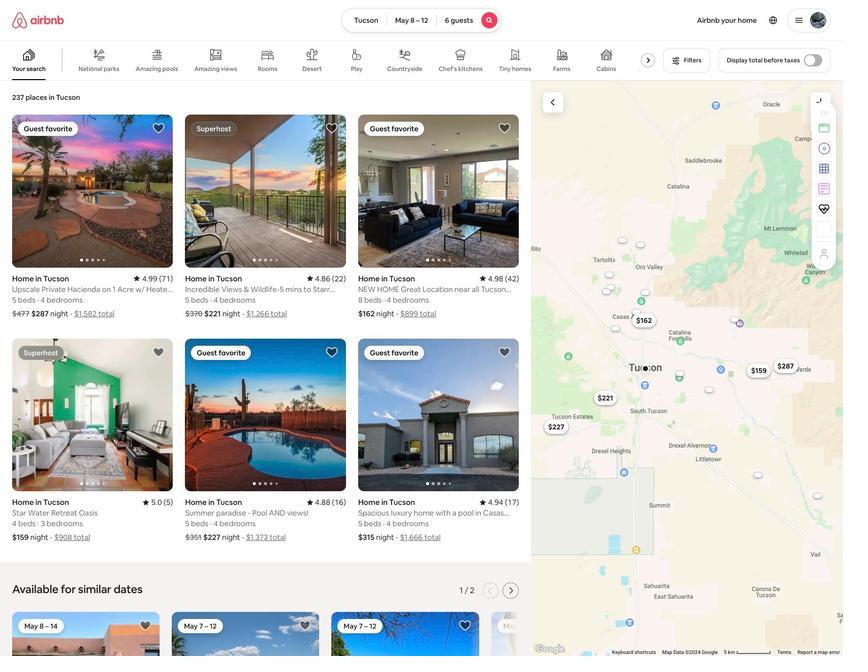 Task type: describe. For each thing, give the bounding box(es) containing it.
1 vertical spatial add to wishlist: home in tucson image
[[153, 346, 165, 358]]

google map
showing 21 stays. region
[[532, 80, 844, 656]]

profile element
[[514, 0, 832, 41]]

zoom in image
[[817, 98, 825, 106]]

0 vertical spatial add to wishlist: home in tucson image
[[499, 122, 511, 134]]

zoom out image
[[817, 119, 825, 127]]

2 vertical spatial add to wishlist: home in tucson image
[[299, 620, 312, 632]]



Task type: vqa. For each thing, say whether or not it's contained in the screenshot.
Add to wishlist: Cabin in Tucson icon
yes



Task type: locate. For each thing, give the bounding box(es) containing it.
add to wishlist: cabin in tucson image
[[140, 620, 152, 632]]

add to wishlist: home in tucson image
[[153, 122, 165, 134], [326, 122, 338, 134], [326, 346, 338, 358], [499, 346, 511, 358], [459, 620, 471, 632]]

google image
[[534, 643, 568, 656]]

group
[[0, 41, 666, 80], [12, 115, 173, 268], [185, 115, 346, 268], [358, 115, 519, 268], [12, 338, 173, 491], [185, 338, 346, 491], [358, 338, 519, 491], [0, 582, 639, 656], [12, 612, 160, 656], [172, 612, 320, 656], [332, 612, 479, 656]]

the location you searched image
[[642, 365, 650, 373]]

add to wishlist: home in tucson image
[[499, 122, 511, 134], [153, 346, 165, 358], [299, 620, 312, 632]]

2 horizontal spatial add to wishlist: home in tucson image
[[499, 122, 511, 134]]

0 horizontal spatial add to wishlist: home in tucson image
[[153, 346, 165, 358]]

1 horizontal spatial add to wishlist: home in tucson image
[[299, 620, 312, 632]]

None search field
[[342, 8, 502, 32]]



